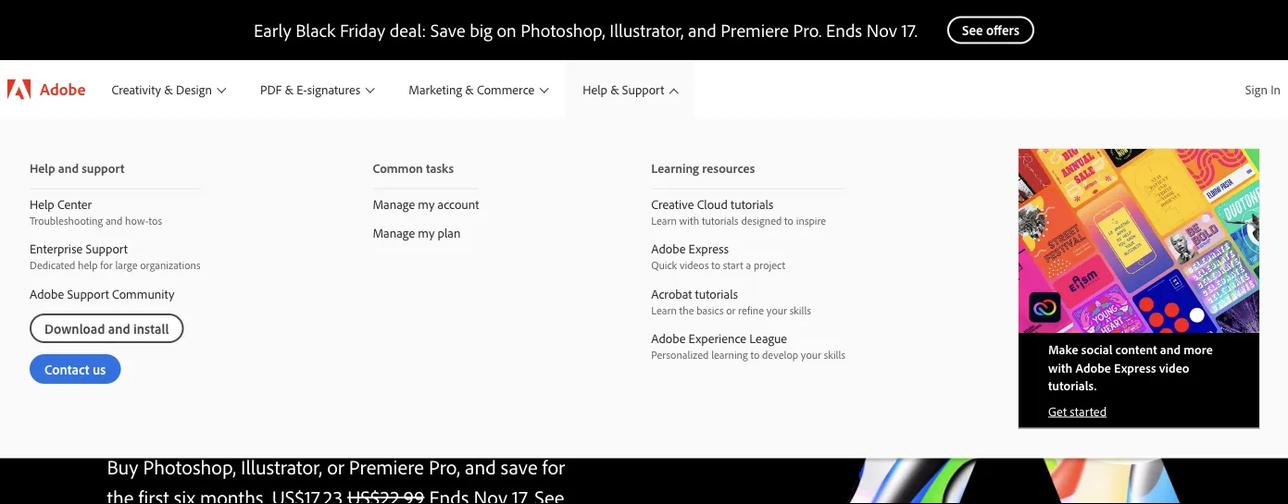 Task type: locate. For each thing, give the bounding box(es) containing it.
dedicated
[[30, 259, 75, 272]]

adobe inside adobe experience league personalized learning to develop your skills
[[651, 331, 686, 347]]

months.
[[200, 485, 267, 505]]

0 horizontal spatial to
[[712, 259, 721, 272]]

0 horizontal spatial or
[[327, 454, 344, 480]]

your inside acrobat tutorials learn the basics or refine your skills
[[767, 303, 787, 317]]

support
[[622, 81, 665, 97], [86, 241, 128, 257], [67, 286, 109, 302]]

2 horizontal spatial to
[[785, 214, 794, 228]]

express inside adobe express quick videos to start a project
[[689, 241, 729, 257]]

& left e- on the left of the page
[[285, 81, 294, 97]]

adobe down dedicated
[[30, 286, 64, 302]]

2 vertical spatial help
[[30, 196, 54, 212]]

0 horizontal spatial illustrator,
[[241, 454, 322, 480]]

pdf & e-signatures
[[260, 81, 361, 97]]

0 vertical spatial express
[[689, 241, 729, 257]]

with
[[680, 214, 700, 228], [1049, 360, 1073, 376]]

with down creative
[[680, 214, 700, 228]]

1 horizontal spatial skills
[[824, 348, 846, 362]]

2 learn from the top
[[651, 303, 677, 317]]

0 horizontal spatial skills
[[790, 303, 812, 317]]

express down content
[[1115, 360, 1157, 376]]

and inside buy photoshop, illustrator, or premiere pro, and save for the first six months.
[[465, 454, 496, 480]]

1 horizontal spatial for
[[542, 454, 565, 480]]

adobe
[[40, 79, 86, 100], [651, 241, 686, 257], [30, 286, 64, 302], [651, 331, 686, 347], [1076, 360, 1112, 376]]

sign
[[1246, 81, 1268, 97]]

tutorials
[[731, 196, 774, 212], [702, 214, 739, 228], [695, 286, 738, 302]]

or
[[726, 303, 736, 317], [327, 454, 344, 480]]

adobe for adobe experience league personalized learning to develop your skills
[[651, 331, 686, 347]]

creativity
[[112, 81, 161, 97]]

skills up the develop
[[790, 303, 812, 317]]

manage my account
[[373, 196, 479, 212]]

& inside help & support dropdown button
[[611, 81, 619, 97]]

2 vertical spatial support
[[67, 286, 109, 302]]

tutorials down cloud
[[702, 214, 739, 228]]

support inside "adobe support community" link
[[67, 286, 109, 302]]

early for early black friday deal. get 25% off.
[[107, 334, 194, 386]]

my
[[418, 196, 435, 212], [418, 225, 435, 242]]

& right marketing
[[465, 81, 474, 97]]

1 vertical spatial my
[[418, 225, 435, 242]]

manage inside 'link'
[[373, 225, 415, 242]]

get inside main element
[[1049, 404, 1067, 420]]

support down early black friday deal: save big on photoshop, illustrator, and premiere pro. ends nov 17.
[[622, 81, 665, 97]]

sign in
[[1246, 81, 1281, 97]]

1 horizontal spatial premiere
[[721, 18, 789, 42]]

friday inside "early black friday deal. get 25% off."
[[306, 334, 411, 386]]

your for acrobat tutorials
[[767, 303, 787, 317]]

manage
[[373, 196, 415, 212], [373, 225, 415, 242]]

six
[[174, 485, 195, 505]]

adobe up personalized
[[651, 331, 686, 347]]

the down acrobat
[[680, 303, 694, 317]]

skills right the develop
[[824, 348, 846, 362]]

1 vertical spatial with
[[1049, 360, 1073, 376]]

start
[[723, 259, 744, 272]]

and inside download and install link
[[108, 320, 130, 338]]

for inside buy photoshop, illustrator, or premiere pro, and save for the first six months.
[[542, 454, 565, 480]]

adobe express quick videos to start a project
[[651, 241, 786, 272]]

black
[[296, 18, 336, 42], [204, 334, 296, 386]]

support up help
[[86, 241, 128, 257]]

pdf
[[260, 81, 282, 97]]

1 vertical spatial for
[[542, 454, 565, 480]]

0 vertical spatial with
[[680, 214, 700, 228]]

tutorials up basics
[[695, 286, 738, 302]]

0 horizontal spatial get
[[107, 385, 167, 437]]

photoshop, up "six"
[[143, 454, 236, 480]]

adobe for adobe support community
[[30, 286, 64, 302]]

your right refine
[[767, 303, 787, 317]]

resources
[[702, 160, 755, 176]]

& inside the pdf & e-signatures popup button
[[285, 81, 294, 97]]

adobe up quick at the right
[[651, 241, 686, 257]]

1 vertical spatial support
[[86, 241, 128, 257]]

pdf & e-signatures button
[[242, 60, 390, 119]]

early
[[254, 18, 291, 42], [107, 334, 194, 386]]

1 horizontal spatial your
[[801, 348, 822, 362]]

adobe experience league personalized learning to develop your skills
[[651, 331, 846, 362]]

illustrator, up us$17.23 element
[[241, 454, 322, 480]]

help inside the help center troubleshooting and how-tos
[[30, 196, 54, 212]]

1 vertical spatial the
[[107, 485, 134, 505]]

or left refine
[[726, 303, 736, 317]]

support inside "enterprise support dedicated help for large organizations"
[[86, 241, 128, 257]]

1 vertical spatial tutorials
[[702, 214, 739, 228]]

1 vertical spatial black
[[204, 334, 296, 386]]

quick
[[651, 259, 677, 272]]

0 vertical spatial learn
[[651, 214, 677, 228]]

0 vertical spatial or
[[726, 303, 736, 317]]

0 horizontal spatial with
[[680, 214, 700, 228]]

1 vertical spatial illustrator,
[[241, 454, 322, 480]]

0 vertical spatial support
[[622, 81, 665, 97]]

get up buy
[[107, 385, 167, 437]]

0 horizontal spatial early
[[107, 334, 194, 386]]

your right the develop
[[801, 348, 822, 362]]

1 horizontal spatial get
[[1049, 404, 1067, 420]]

2 & from the left
[[285, 81, 294, 97]]

enterprise support dedicated help for large organizations
[[30, 241, 201, 272]]

1 horizontal spatial illustrator,
[[610, 18, 684, 42]]

0 horizontal spatial express
[[689, 241, 729, 257]]

1 horizontal spatial or
[[726, 303, 736, 317]]

skills inside adobe experience league personalized learning to develop your skills
[[824, 348, 846, 362]]

1 horizontal spatial express
[[1115, 360, 1157, 376]]

early right us
[[107, 334, 194, 386]]

regularly at us$22.99 element
[[348, 485, 425, 505]]

learn down creative
[[651, 214, 677, 228]]

download
[[44, 320, 105, 338]]

adobe support community
[[30, 286, 175, 302]]

my up the manage my plan 'link'
[[418, 196, 435, 212]]

1 vertical spatial premiere
[[349, 454, 424, 480]]

to left inspire
[[785, 214, 794, 228]]

0 horizontal spatial premiere
[[349, 454, 424, 480]]

manage down manage my account link at the left top
[[373, 225, 415, 242]]

black for get
[[204, 334, 296, 386]]

4 & from the left
[[611, 81, 619, 97]]

deal.
[[421, 334, 503, 386]]

early up pdf
[[254, 18, 291, 42]]

creativity & design
[[112, 81, 212, 97]]

&
[[164, 81, 173, 97], [285, 81, 294, 97], [465, 81, 474, 97], [611, 81, 619, 97]]

to inside adobe experience league personalized learning to develop your skills
[[751, 348, 760, 362]]

creative cloud tutorials learn with tutorials designed to inspire
[[651, 196, 827, 228]]

1 vertical spatial learn
[[651, 303, 677, 317]]

25%
[[177, 385, 252, 437]]

1 vertical spatial help
[[30, 160, 55, 176]]

get started
[[1049, 404, 1107, 420]]

enterprise
[[30, 241, 83, 257]]

2 vertical spatial tutorials
[[695, 286, 738, 302]]

express up the videos
[[689, 241, 729, 257]]

get down the tutorials.
[[1049, 404, 1067, 420]]

0 vertical spatial tutorials
[[731, 196, 774, 212]]

0 horizontal spatial photoshop,
[[143, 454, 236, 480]]

your
[[767, 303, 787, 317], [801, 348, 822, 362]]

1 my from the top
[[418, 196, 435, 212]]

for right help
[[100, 259, 113, 272]]

skills
[[790, 303, 812, 317], [824, 348, 846, 362]]

pro.
[[794, 18, 822, 42]]

2 my from the top
[[418, 225, 435, 242]]

adobe inside adobe express quick videos to start a project
[[651, 241, 686, 257]]

1 vertical spatial friday
[[306, 334, 411, 386]]

manage for manage my plan
[[373, 225, 415, 242]]

your inside adobe experience league personalized learning to develop your skills
[[801, 348, 822, 362]]

skills inside acrobat tutorials learn the basics or refine your skills
[[790, 303, 812, 317]]

to left start
[[712, 259, 721, 272]]

0 vertical spatial friday
[[340, 18, 386, 42]]

0 vertical spatial the
[[680, 303, 694, 317]]

1 horizontal spatial early
[[254, 18, 291, 42]]

photoshop,
[[521, 18, 606, 42], [143, 454, 236, 480]]

my inside manage my account link
[[418, 196, 435, 212]]

premiere left pro.
[[721, 18, 789, 42]]

1 vertical spatial early
[[107, 334, 194, 386]]

support down help
[[67, 286, 109, 302]]

illustrator,
[[610, 18, 684, 42], [241, 454, 322, 480]]

photoshop, right on
[[521, 18, 606, 42]]

the down buy
[[107, 485, 134, 505]]

1 horizontal spatial to
[[751, 348, 760, 362]]

0 vertical spatial skills
[[790, 303, 812, 317]]

black up the pdf & e-signatures popup button
[[296, 18, 336, 42]]

1 horizontal spatial photoshop,
[[521, 18, 606, 42]]

0 vertical spatial help
[[583, 81, 608, 97]]

get inside "early black friday deal. get 25% off."
[[107, 385, 167, 437]]

download and install
[[44, 320, 169, 338]]

1 vertical spatial skills
[[824, 348, 846, 362]]

0 vertical spatial to
[[785, 214, 794, 228]]

black inside "early black friday deal. get 25% off."
[[204, 334, 296, 386]]

to
[[785, 214, 794, 228], [712, 259, 721, 272], [751, 348, 760, 362]]

adobe right the adobe, inc. image
[[40, 79, 86, 100]]

& for creativity
[[164, 81, 173, 97]]

0 horizontal spatial your
[[767, 303, 787, 317]]

express
[[689, 241, 729, 257], [1115, 360, 1157, 376]]

for right save
[[542, 454, 565, 480]]

1 horizontal spatial the
[[680, 303, 694, 317]]

first
[[139, 485, 169, 505]]

photoshop, inside buy photoshop, illustrator, or premiere pro, and save for the first six months.
[[143, 454, 236, 480]]

adobe inside make social content and more with adobe express video tutorials.
[[1076, 360, 1112, 376]]

1 vertical spatial photoshop,
[[143, 454, 236, 480]]

3 & from the left
[[465, 81, 474, 97]]

illustrator, up help & support dropdown button
[[610, 18, 684, 42]]

creative
[[651, 196, 694, 212]]

make social content and more with adobe express video tutorials.
[[1049, 342, 1213, 394]]

for inside "enterprise support dedicated help for large organizations"
[[100, 259, 113, 272]]

get
[[107, 385, 167, 437], [1049, 404, 1067, 420]]

2 manage from the top
[[373, 225, 415, 242]]

help inside heading
[[30, 160, 55, 176]]

designed
[[742, 214, 782, 228]]

1 vertical spatial your
[[801, 348, 822, 362]]

1 & from the left
[[164, 81, 173, 97]]

my left plan at the left
[[418, 225, 435, 242]]

refine
[[738, 303, 764, 317]]

learn inside creative cloud tutorials learn with tutorials designed to inspire
[[651, 214, 677, 228]]

0 vertical spatial early
[[254, 18, 291, 42]]

help
[[583, 81, 608, 97], [30, 160, 55, 176], [30, 196, 54, 212]]

0 vertical spatial premiere
[[721, 18, 789, 42]]

learn inside acrobat tutorials learn the basics or refine your skills
[[651, 303, 677, 317]]

or inside buy photoshop, illustrator, or premiere pro, and save for the first six months.
[[327, 454, 344, 480]]

us$17.23 element
[[272, 485, 343, 505]]

and inside make social content and more with adobe express video tutorials.
[[1161, 342, 1181, 358]]

adobe down social
[[1076, 360, 1112, 376]]

0 vertical spatial for
[[100, 259, 113, 272]]

in
[[1271, 81, 1281, 97]]

learn
[[651, 214, 677, 228], [651, 303, 677, 317]]

account
[[438, 196, 479, 212]]

save
[[430, 18, 466, 42]]

to down league
[[751, 348, 760, 362]]

skills for adobe experience league
[[824, 348, 846, 362]]

help and support
[[30, 160, 124, 176]]

personalized
[[651, 348, 709, 362]]

to inside creative cloud tutorials learn with tutorials designed to inspire
[[785, 214, 794, 228]]

main element
[[0, 60, 1289, 459]]

learn down acrobat
[[651, 303, 677, 317]]

& inside creativity & design dropdown button
[[164, 81, 173, 97]]

or up us$17.23 element
[[327, 454, 344, 480]]

0 horizontal spatial for
[[100, 259, 113, 272]]

help & support button
[[564, 60, 694, 119]]

manage down the common
[[373, 196, 415, 212]]

1 manage from the top
[[373, 196, 415, 212]]

creativity & design button
[[93, 60, 242, 119]]

ends
[[826, 18, 863, 42]]

2 vertical spatial to
[[751, 348, 760, 362]]

express inside make social content and more with adobe express video tutorials.
[[1115, 360, 1157, 376]]

tutorials up designed
[[731, 196, 774, 212]]

1 vertical spatial to
[[712, 259, 721, 272]]

& down early black friday deal: save big on photoshop, illustrator, and premiere pro. ends nov 17.
[[611, 81, 619, 97]]

my inside the manage my plan 'link'
[[418, 225, 435, 242]]

0 vertical spatial black
[[296, 18, 336, 42]]

buy
[[107, 454, 138, 480]]

help inside dropdown button
[[583, 81, 608, 97]]

the inside acrobat tutorials learn the basics or refine your skills
[[680, 303, 694, 317]]

1 vertical spatial express
[[1115, 360, 1157, 376]]

1 learn from the top
[[651, 214, 677, 228]]

0 vertical spatial manage
[[373, 196, 415, 212]]

or inside acrobat tutorials learn the basics or refine your skills
[[726, 303, 736, 317]]

0 vertical spatial your
[[767, 303, 787, 317]]

& inside marketing & commerce 'popup button'
[[465, 81, 474, 97]]

0 vertical spatial illustrator,
[[610, 18, 684, 42]]

premiere up regularly at us$22.99 element
[[349, 454, 424, 480]]

1 vertical spatial or
[[327, 454, 344, 480]]

1 horizontal spatial with
[[1049, 360, 1073, 376]]

big
[[470, 18, 493, 42]]

black down "early black friday deal. get 25% off." image
[[204, 334, 296, 386]]

0 horizontal spatial the
[[107, 485, 134, 505]]

& left the design
[[164, 81, 173, 97]]

1 vertical spatial manage
[[373, 225, 415, 242]]

plan
[[438, 225, 461, 242]]

with down make
[[1049, 360, 1073, 376]]

video
[[1160, 360, 1190, 376]]

the
[[680, 303, 694, 317], [107, 485, 134, 505]]

support inside help & support dropdown button
[[622, 81, 665, 97]]

0 vertical spatial my
[[418, 196, 435, 212]]

early inside "early black friday deal. get 25% off."
[[107, 334, 194, 386]]



Task type: describe. For each thing, give the bounding box(es) containing it.
and inside help and support heading
[[58, 160, 79, 176]]

e-
[[297, 81, 307, 97]]

& for help
[[611, 81, 619, 97]]

help
[[78, 259, 98, 272]]

manage my account link
[[343, 190, 509, 219]]

common tasks heading
[[373, 148, 479, 190]]

deal:
[[390, 18, 426, 42]]

install
[[133, 320, 169, 338]]

content
[[1116, 342, 1158, 358]]

acrobat tutorials learn the basics or refine your skills
[[651, 286, 812, 317]]

manage for manage my account
[[373, 196, 415, 212]]

early black friday deal. get 25% off. image
[[107, 253, 325, 313]]

help center troubleshooting and how-tos
[[30, 196, 162, 228]]

black for save
[[296, 18, 336, 42]]

and inside the help center troubleshooting and how-tos
[[106, 214, 123, 228]]

0 vertical spatial photoshop,
[[521, 18, 606, 42]]

help for help and support
[[30, 160, 55, 176]]

manage my plan
[[373, 225, 461, 242]]

with inside make social content and more with adobe express video tutorials.
[[1049, 360, 1073, 376]]

basics
[[697, 303, 724, 317]]

learning
[[651, 160, 700, 176]]

started
[[1070, 404, 1107, 420]]

skills for acrobat tutorials
[[790, 303, 812, 317]]

league
[[750, 331, 788, 347]]

marketing
[[409, 81, 462, 97]]

learning resources heading
[[651, 148, 846, 190]]

center
[[57, 196, 92, 212]]

sign in button
[[1238, 67, 1289, 112]]

manage my plan link
[[343, 219, 509, 248]]

off.
[[261, 385, 315, 437]]

marketing & commerce button
[[390, 60, 564, 119]]

social
[[1082, 342, 1113, 358]]

help & support
[[583, 81, 665, 97]]

us
[[93, 361, 106, 378]]

marketing & commerce
[[409, 81, 535, 97]]

my for plan
[[418, 225, 435, 242]]

experience
[[689, 331, 747, 347]]

cloud
[[697, 196, 728, 212]]

support for adobe support community
[[67, 286, 109, 302]]

offers
[[987, 21, 1020, 39]]

acrobat
[[651, 286, 692, 302]]

pro,
[[429, 454, 460, 480]]

your for adobe experience league
[[801, 348, 822, 362]]

to inside adobe express quick videos to start a project
[[712, 259, 721, 272]]

support for enterprise support dedicated help for large organizations
[[86, 241, 128, 257]]

design
[[176, 81, 212, 97]]

save
[[501, 454, 538, 480]]

on
[[497, 18, 517, 42]]

contact us
[[44, 361, 106, 378]]

learning resources
[[651, 160, 755, 176]]

early black friday deal. get 25% off.
[[107, 334, 503, 437]]

nov
[[867, 18, 898, 42]]

& for pdf
[[285, 81, 294, 97]]

download and install link
[[30, 314, 184, 344]]

tasks
[[426, 160, 454, 176]]

large
[[115, 259, 138, 272]]

friday for deal.
[[306, 334, 411, 386]]

community
[[112, 286, 175, 302]]

tos
[[149, 214, 162, 228]]

with inside creative cloud tutorials learn with tutorials designed to inspire
[[680, 214, 700, 228]]

organizations
[[140, 259, 201, 272]]

adobe link
[[0, 60, 93, 119]]

my for account
[[418, 196, 435, 212]]

buy photoshop, illustrator, or premiere pro, and save for the first six months.
[[107, 454, 565, 505]]

get started link
[[1049, 404, 1107, 420]]

illustrator, inside buy photoshop, illustrator, or premiere pro, and save for the first six months.
[[241, 454, 322, 480]]

see offers link
[[948, 16, 1035, 44]]

troubleshooting
[[30, 214, 103, 228]]

commerce
[[477, 81, 535, 97]]

more
[[1184, 342, 1213, 358]]

how-
[[125, 214, 149, 228]]

help and support heading
[[30, 148, 201, 190]]

early black friday deal: save big on photoshop, illustrator, and premiere pro. ends nov 17.
[[254, 18, 918, 42]]

common
[[373, 160, 423, 176]]

early for early black friday deal: save big on photoshop, illustrator, and premiere pro. ends nov 17.
[[254, 18, 291, 42]]

develop
[[762, 348, 799, 362]]

inspire
[[796, 214, 827, 228]]

adobe, inc. image
[[7, 79, 31, 100]]

adobe for adobe
[[40, 79, 86, 100]]

contact us link
[[30, 355, 121, 384]]

adobe for adobe express quick videos to start a project
[[651, 241, 686, 257]]

& for marketing
[[465, 81, 474, 97]]

support
[[82, 160, 124, 176]]

common tasks
[[373, 160, 454, 176]]

make
[[1049, 342, 1079, 358]]

friday for deal:
[[340, 18, 386, 42]]

videos
[[680, 259, 709, 272]]

the inside buy photoshop, illustrator, or premiere pro, and save for the first six months.
[[107, 485, 134, 505]]

see
[[963, 21, 984, 39]]

tutorials.
[[1049, 378, 1097, 394]]

tutorials inside acrobat tutorials learn the basics or refine your skills
[[695, 286, 738, 302]]

a
[[746, 259, 751, 272]]

17.
[[902, 18, 918, 42]]

signatures
[[307, 81, 361, 97]]

see offers
[[963, 21, 1020, 39]]

project
[[754, 259, 786, 272]]

adobe support community link
[[0, 279, 230, 308]]

help for help & support
[[583, 81, 608, 97]]

premiere inside buy photoshop, illustrator, or premiere pro, and save for the first six months.
[[349, 454, 424, 480]]



Task type: vqa. For each thing, say whether or not it's contained in the screenshot.
US$ 24 . 98 /mo US$ 49 . 99 /mo
no



